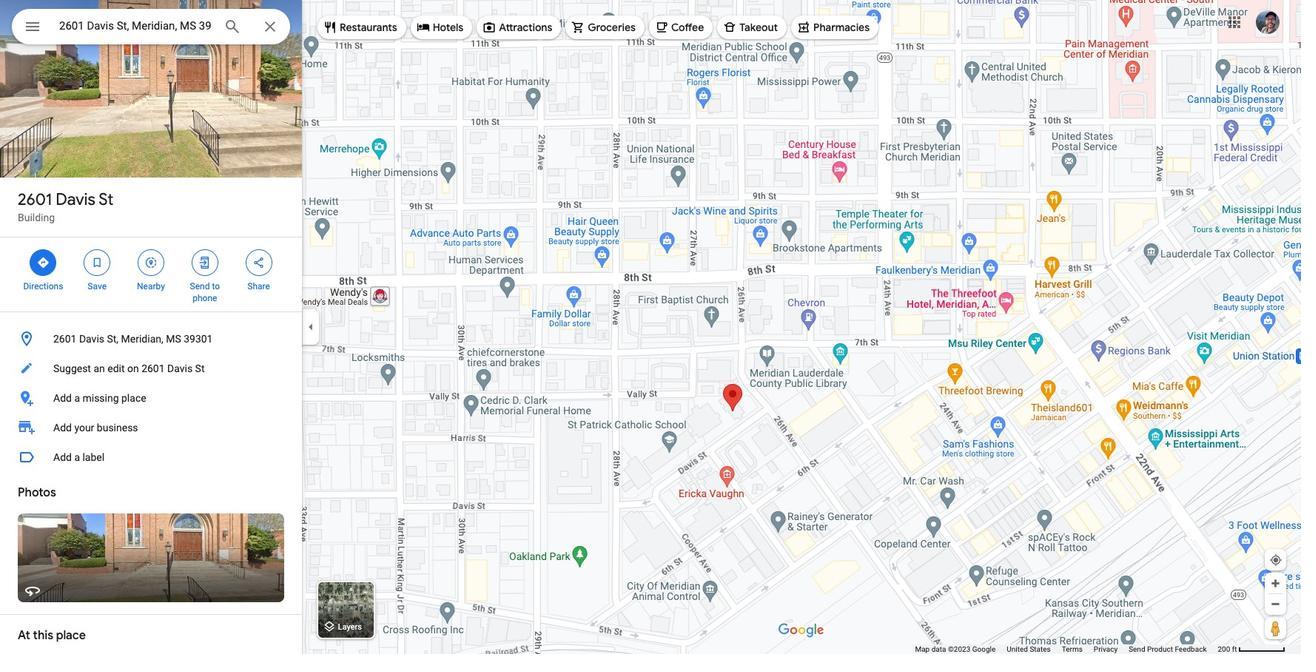 Task type: vqa. For each thing, say whether or not it's contained in the screenshot.


Task type: locate. For each thing, give the bounding box(es) containing it.
2 vertical spatial add
[[53, 451, 72, 463]]

0 vertical spatial a
[[74, 392, 80, 404]]

hotels button
[[411, 10, 472, 45]]


[[90, 255, 104, 271]]

show street view coverage image
[[1265, 617, 1286, 639]]

davis down 'ms'
[[167, 363, 193, 375]]

place right this
[[56, 628, 86, 643]]

1 horizontal spatial st
[[195, 363, 205, 375]]

add left your
[[53, 422, 72, 434]]

add left label
[[53, 451, 72, 463]]

map
[[915, 645, 930, 654]]

send
[[190, 281, 210, 292], [1129, 645, 1145, 654]]

send inside button
[[1129, 645, 1145, 654]]

st,
[[107, 333, 119, 345]]

2601 up 'suggest'
[[53, 333, 77, 345]]

0 vertical spatial send
[[190, 281, 210, 292]]

directions
[[23, 281, 63, 292]]

2 add from the top
[[53, 422, 72, 434]]

davis for st,
[[79, 333, 104, 345]]

an
[[94, 363, 105, 375]]

st inside 2601 davis st building
[[99, 189, 113, 210]]

add down 'suggest'
[[53, 392, 72, 404]]

a for missing
[[74, 392, 80, 404]]

0 horizontal spatial send
[[190, 281, 210, 292]]

add a label button
[[0, 443, 302, 472]]

a for label
[[74, 451, 80, 463]]

save
[[88, 281, 107, 292]]

your
[[74, 422, 94, 434]]

2601 up the building at the top left of page
[[18, 189, 52, 210]]

2 a from the top
[[74, 451, 80, 463]]

1 vertical spatial 2601
[[53, 333, 77, 345]]

actions for 2601 davis st region
[[0, 238, 302, 312]]

200
[[1218, 645, 1230, 654]]

3 add from the top
[[53, 451, 72, 463]]

takeout
[[740, 21, 778, 34]]

davis inside 2601 davis st building
[[56, 189, 95, 210]]

footer
[[915, 645, 1218, 654]]

0 horizontal spatial place
[[56, 628, 86, 643]]

groceries
[[588, 21, 636, 34]]

product
[[1147, 645, 1173, 654]]

1 horizontal spatial send
[[1129, 645, 1145, 654]]

2 vertical spatial 2601
[[141, 363, 165, 375]]

add inside button
[[53, 392, 72, 404]]

a inside button
[[74, 451, 80, 463]]

place down on
[[121, 392, 146, 404]]

restaurants button
[[318, 10, 406, 45]]

send inside send to phone
[[190, 281, 210, 292]]

edit
[[107, 363, 125, 375]]

1 a from the top
[[74, 392, 80, 404]]

send up the phone
[[190, 281, 210, 292]]

add
[[53, 392, 72, 404], [53, 422, 72, 434], [53, 451, 72, 463]]

1 vertical spatial add
[[53, 422, 72, 434]]

phone
[[193, 293, 217, 303]]

davis left st,
[[79, 333, 104, 345]]

st
[[99, 189, 113, 210], [195, 363, 205, 375]]

2601 right on
[[141, 363, 165, 375]]

a left label
[[74, 451, 80, 463]]

 search field
[[12, 9, 290, 47]]

0 vertical spatial davis
[[56, 189, 95, 210]]

2 horizontal spatial 2601
[[141, 363, 165, 375]]

2601 davis st building
[[18, 189, 113, 224]]

39301
[[184, 333, 213, 345]]

a inside button
[[74, 392, 80, 404]]

1 vertical spatial send
[[1129, 645, 1145, 654]]

1 vertical spatial a
[[74, 451, 80, 463]]

0 vertical spatial add
[[53, 392, 72, 404]]

a left 'missing'
[[74, 392, 80, 404]]

united
[[1007, 645, 1028, 654]]

send for send to phone
[[190, 281, 210, 292]]

0 horizontal spatial st
[[99, 189, 113, 210]]

none field inside 2601 davis st, meridian, ms 39301 field
[[59, 17, 212, 35]]

davis
[[56, 189, 95, 210], [79, 333, 104, 345], [167, 363, 193, 375]]

place
[[121, 392, 146, 404], [56, 628, 86, 643]]

states
[[1030, 645, 1051, 654]]


[[198, 255, 212, 271]]

0 vertical spatial 2601
[[18, 189, 52, 210]]

at
[[18, 628, 30, 643]]

coffee button
[[649, 10, 713, 45]]

1 add from the top
[[53, 392, 72, 404]]

2601
[[18, 189, 52, 210], [53, 333, 77, 345], [141, 363, 165, 375]]

add inside button
[[53, 451, 72, 463]]

st down 39301
[[195, 363, 205, 375]]

st up 
[[99, 189, 113, 210]]

2601 inside 2601 davis st building
[[18, 189, 52, 210]]

200 ft
[[1218, 645, 1237, 654]]

add inside 'link'
[[53, 422, 72, 434]]

show your location image
[[1269, 554, 1283, 567]]

place inside button
[[121, 392, 146, 404]]

layers
[[338, 623, 362, 632]]

label
[[83, 451, 104, 463]]

google
[[972, 645, 996, 654]]

terms button
[[1062, 645, 1083, 654]]

0 vertical spatial st
[[99, 189, 113, 210]]

nearby
[[137, 281, 165, 292]]

1 vertical spatial st
[[195, 363, 205, 375]]

0 horizontal spatial 2601
[[18, 189, 52, 210]]

davis inside suggest an edit on 2601 davis st button
[[167, 363, 193, 375]]

davis up 
[[56, 189, 95, 210]]

2601 inside suggest an edit on 2601 davis st button
[[141, 363, 165, 375]]

1 horizontal spatial place
[[121, 392, 146, 404]]

2601 inside 2601 davis st, meridian, ms 39301 "button"
[[53, 333, 77, 345]]

pharmacies button
[[791, 10, 879, 45]]

None field
[[59, 17, 212, 35]]

add for add a missing place
[[53, 392, 72, 404]]

add a missing place button
[[0, 383, 302, 413]]


[[24, 16, 41, 37]]

2 vertical spatial davis
[[167, 363, 193, 375]]

©2023
[[948, 645, 970, 654]]

1 horizontal spatial 2601
[[53, 333, 77, 345]]

1 vertical spatial davis
[[79, 333, 104, 345]]

davis inside 2601 davis st, meridian, ms 39301 "button"
[[79, 333, 104, 345]]

send left 'product' at the right bottom
[[1129, 645, 1145, 654]]

footer containing map data ©2023 google
[[915, 645, 1218, 654]]

a
[[74, 392, 80, 404], [74, 451, 80, 463]]

google account: cj baylor  
(christian.baylor@adept.ai) image
[[1256, 10, 1280, 34]]

business
[[97, 422, 138, 434]]

0 vertical spatial place
[[121, 392, 146, 404]]



Task type: describe. For each thing, give the bounding box(es) containing it.
ft
[[1232, 645, 1237, 654]]

2601 for st,
[[53, 333, 77, 345]]

restaurants
[[340, 21, 397, 34]]

hotels
[[433, 21, 463, 34]]

suggest
[[53, 363, 91, 375]]

 button
[[12, 9, 53, 47]]

davis for st
[[56, 189, 95, 210]]

this
[[33, 628, 53, 643]]

united states button
[[1007, 645, 1051, 654]]

st inside button
[[195, 363, 205, 375]]

terms
[[1062, 645, 1083, 654]]

add your business
[[53, 422, 138, 434]]

privacy
[[1094, 645, 1118, 654]]

collapse side panel image
[[303, 319, 319, 335]]

send product feedback
[[1129, 645, 1207, 654]]

share
[[247, 281, 270, 292]]

2601 for st
[[18, 189, 52, 210]]

attractions
[[499, 21, 552, 34]]

zoom out image
[[1270, 599, 1281, 610]]

missing
[[83, 392, 119, 404]]

feedback
[[1175, 645, 1207, 654]]

add for add your business
[[53, 422, 72, 434]]

send for send product feedback
[[1129, 645, 1145, 654]]

2601 Davis St, Meridian, MS 39301 field
[[12, 9, 290, 44]]

map data ©2023 google
[[915, 645, 996, 654]]

add a label
[[53, 451, 104, 463]]

2601 davis st, meridian, ms 39301
[[53, 333, 213, 345]]

pharmacies
[[813, 21, 870, 34]]

google maps element
[[0, 0, 1301, 654]]

coffee
[[671, 21, 704, 34]]

200 ft button
[[1218, 645, 1286, 654]]

united states
[[1007, 645, 1051, 654]]

groceries button
[[566, 10, 645, 45]]

attractions button
[[477, 10, 561, 45]]

add a missing place
[[53, 392, 146, 404]]

meridian,
[[121, 333, 163, 345]]

footer inside google maps 'element'
[[915, 645, 1218, 654]]


[[144, 255, 158, 271]]

add your business link
[[0, 413, 302, 443]]

takeout button
[[717, 10, 787, 45]]

privacy button
[[1094, 645, 1118, 654]]

ms
[[166, 333, 181, 345]]

2601 davis st main content
[[0, 0, 302, 654]]

building
[[18, 212, 55, 224]]

zoom in image
[[1270, 578, 1281, 589]]

suggest an edit on 2601 davis st
[[53, 363, 205, 375]]

2601 davis st, meridian, ms 39301 button
[[0, 324, 302, 354]]

to
[[212, 281, 220, 292]]


[[37, 255, 50, 271]]

send product feedback button
[[1129, 645, 1207, 654]]

send to phone
[[190, 281, 220, 303]]

add for add a label
[[53, 451, 72, 463]]

suggest an edit on 2601 davis st button
[[0, 354, 302, 383]]

data
[[932, 645, 946, 654]]

photos
[[18, 486, 56, 500]]


[[252, 255, 265, 271]]

at this place
[[18, 628, 86, 643]]

1 vertical spatial place
[[56, 628, 86, 643]]

on
[[127, 363, 139, 375]]



